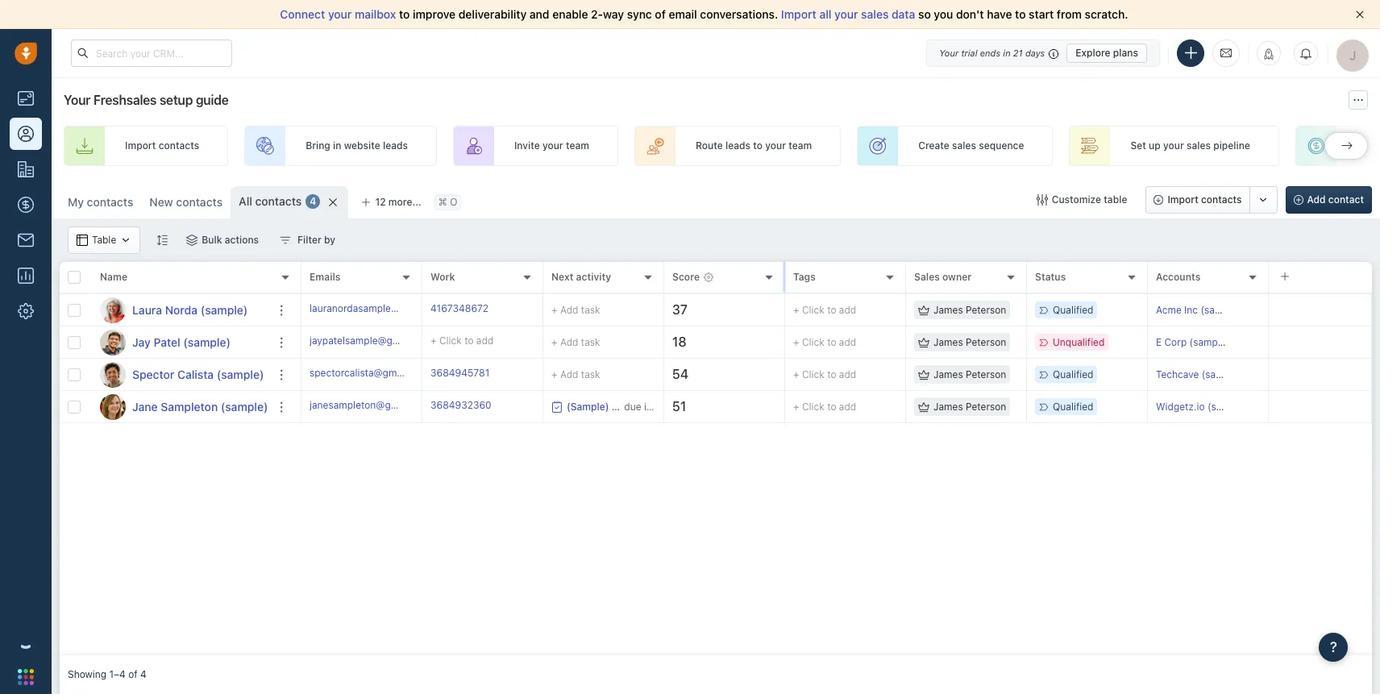 Task type: vqa. For each thing, say whether or not it's contained in the screenshot.
'contacts' inside the Import contacts 'button'
no



Task type: locate. For each thing, give the bounding box(es) containing it.
way
[[603, 7, 624, 21]]

4 + click to add from the top
[[793, 401, 856, 413]]

sales right create
[[952, 140, 976, 152]]

0 horizontal spatial in
[[333, 140, 341, 152]]

task
[[581, 304, 600, 316], [581, 336, 600, 348], [581, 368, 600, 380]]

1 horizontal spatial import contacts
[[1168, 193, 1242, 206]]

2 task from the top
[[581, 336, 600, 348]]

container_wx8msf4aqz5i3rn1 image inside filter by button
[[280, 235, 291, 246]]

container_wx8msf4aqz5i3rn1 image
[[77, 235, 88, 246], [186, 235, 198, 246], [918, 304, 930, 316], [918, 369, 930, 380]]

widgetz.io (sample) link
[[1156, 401, 1248, 413]]

press space to select this row. row containing jay patel (sample)
[[60, 327, 302, 359]]

cell for 51
[[1269, 391, 1372, 422]]

sales left data
[[861, 7, 889, 21]]

0 vertical spatial your
[[939, 47, 959, 58]]

1 horizontal spatial team
[[789, 140, 812, 152]]

0 vertical spatial task
[[581, 304, 600, 316]]

add contact
[[1307, 193, 1364, 206]]

4
[[310, 195, 316, 208], [140, 669, 147, 681]]

your left freshsales
[[64, 93, 90, 107]]

1 vertical spatial of
[[128, 669, 138, 681]]

import contacts down set up your sales pipeline
[[1168, 193, 1242, 206]]

3 task from the top
[[581, 368, 600, 380]]

3 qualified from the top
[[1053, 401, 1094, 413]]

click for 37
[[802, 304, 825, 316]]

1 + click to add from the top
[[793, 304, 856, 316]]

0 vertical spatial of
[[655, 7, 666, 21]]

of right 1–4
[[128, 669, 138, 681]]

add
[[1357, 140, 1375, 152], [1307, 193, 1326, 206], [560, 304, 578, 316], [560, 336, 578, 348], [560, 368, 578, 380]]

54
[[672, 367, 689, 381]]

1 horizontal spatial your
[[939, 47, 959, 58]]

james for 37
[[934, 304, 963, 316]]

click for 54
[[802, 368, 825, 380]]

2 vertical spatial qualified
[[1053, 401, 1094, 413]]

+ add task
[[551, 304, 600, 316], [551, 336, 600, 348], [551, 368, 600, 380]]

corp
[[1165, 336, 1187, 348]]

row group
[[60, 294, 302, 423], [302, 294, 1372, 423]]

qualified for 37
[[1053, 304, 1094, 316]]

2 vertical spatial import
[[1168, 193, 1199, 206]]

import inside import contacts button
[[1168, 193, 1199, 206]]

2 qualified from the top
[[1053, 368, 1094, 380]]

1 vertical spatial + add task
[[551, 336, 600, 348]]

of right sync
[[655, 7, 666, 21]]

1 horizontal spatial of
[[655, 7, 666, 21]]

janesampleton@gmail.com link
[[310, 398, 432, 415]]

emails
[[310, 271, 341, 283]]

e corp (sample) link
[[1156, 336, 1230, 348]]

leads right route
[[726, 140, 751, 152]]

in left the 21
[[1003, 47, 1011, 58]]

2-
[[591, 7, 603, 21]]

james for 18
[[934, 336, 963, 348]]

1 horizontal spatial in
[[1003, 47, 1011, 58]]

james peterson for 51
[[934, 401, 1006, 413]]

import contacts for import contacts link
[[125, 140, 199, 152]]

0 horizontal spatial leads
[[383, 140, 408, 152]]

+ click to add for 51
[[793, 401, 856, 413]]

import contacts link
[[64, 126, 228, 166]]

container_wx8msf4aqz5i3rn1 image inside table dropdown button
[[77, 235, 88, 246]]

1 peterson from the top
[[966, 304, 1006, 316]]

2 vertical spatial + add task
[[551, 368, 600, 380]]

by
[[324, 234, 335, 246]]

james for 51
[[934, 401, 963, 413]]

0 vertical spatial import
[[781, 7, 817, 21]]

cell
[[1269, 294, 1372, 326], [1269, 327, 1372, 358], [1269, 359, 1372, 390], [1269, 391, 1372, 422]]

add for 18
[[839, 336, 856, 348]]

0 vertical spatial j image
[[100, 329, 126, 355]]

1 + add task from the top
[[551, 304, 600, 316]]

leads right the website
[[383, 140, 408, 152]]

cell for 37
[[1269, 294, 1372, 326]]

2 j image from the top
[[100, 394, 126, 420]]

bulk actions button
[[176, 227, 269, 254]]

0 horizontal spatial import
[[125, 140, 156, 152]]

my contacts
[[68, 195, 133, 209]]

1 row group from the left
[[60, 294, 302, 423]]

(sample) up spector calista (sample)
[[183, 335, 231, 349]]

contacts right all
[[255, 194, 302, 208]]

0 vertical spatial in
[[1003, 47, 1011, 58]]

4 james from the top
[[934, 401, 963, 413]]

james
[[934, 304, 963, 316], [934, 336, 963, 348], [934, 368, 963, 380], [934, 401, 963, 413]]

1 vertical spatial task
[[581, 336, 600, 348]]

import contacts down setup
[[125, 140, 199, 152]]

3 + add task from the top
[[551, 368, 600, 380]]

2 cell from the top
[[1269, 327, 1372, 358]]

press space to select this row. row containing spector calista (sample)
[[60, 359, 302, 391]]

press space to select this row. row containing 51
[[302, 391, 1372, 423]]

4 peterson from the top
[[966, 401, 1006, 413]]

3 james peterson from the top
[[934, 368, 1006, 380]]

(sample) inside spector calista (sample) link
[[217, 367, 264, 381]]

laura
[[132, 303, 162, 316]]

3 peterson from the top
[[966, 368, 1006, 380]]

email
[[669, 7, 697, 21]]

4 inside all contacts 4
[[310, 195, 316, 208]]

click
[[802, 304, 825, 316], [439, 334, 462, 347], [802, 336, 825, 348], [802, 368, 825, 380], [802, 401, 825, 413]]

(sample) for jane sampleton (sample)
[[221, 399, 268, 413]]

1 vertical spatial import
[[125, 140, 156, 152]]

import contacts button
[[1146, 186, 1250, 214]]

4 right 1–4
[[140, 669, 147, 681]]

j image left jay
[[100, 329, 126, 355]]

⌘
[[438, 196, 447, 208]]

janesampleton@gmail.com 3684932360
[[310, 399, 492, 411]]

jane sampleton (sample)
[[132, 399, 268, 413]]

2 james peterson from the top
[[934, 336, 1006, 348]]

accounts
[[1156, 271, 1201, 283]]

peterson for 18
[[966, 336, 1006, 348]]

add d link
[[1296, 126, 1380, 166]]

grid
[[60, 260, 1372, 655]]

explore
[[1076, 46, 1111, 58]]

techcave (sample)
[[1156, 368, 1242, 380]]

1 vertical spatial import contacts
[[1168, 193, 1242, 206]]

bulk
[[202, 234, 222, 246]]

sampleton
[[161, 399, 218, 413]]

j image left jane
[[100, 394, 126, 420]]

(sample) down name column header
[[201, 303, 248, 316]]

scratch.
[[1085, 7, 1128, 21]]

up
[[1149, 140, 1161, 152]]

sales left pipeline
[[1187, 140, 1211, 152]]

jaypatelsample@gmail.com + click to add
[[310, 334, 494, 347]]

add for 51
[[839, 401, 856, 413]]

2 row group from the left
[[302, 294, 1372, 423]]

+ add task for 54
[[551, 368, 600, 380]]

all contacts link
[[239, 193, 302, 210]]

click for 18
[[802, 336, 825, 348]]

1 horizontal spatial sales
[[952, 140, 976, 152]]

1 leads from the left
[[383, 140, 408, 152]]

import down your freshsales setup guide
[[125, 140, 156, 152]]

3 james from the top
[[934, 368, 963, 380]]

bulk actions
[[202, 234, 259, 246]]

0 horizontal spatial 4
[[140, 669, 147, 681]]

import inside import contacts link
[[125, 140, 156, 152]]

add for 18
[[560, 336, 578, 348]]

0 horizontal spatial of
[[128, 669, 138, 681]]

peterson for 54
[[966, 368, 1006, 380]]

close image
[[1356, 10, 1364, 19]]

3684932360 link
[[431, 398, 492, 415]]

2 team from the left
[[789, 140, 812, 152]]

send email image
[[1221, 46, 1232, 60]]

0 horizontal spatial team
[[566, 140, 589, 152]]

2 leads from the left
[[726, 140, 751, 152]]

name column header
[[92, 262, 302, 294]]

your right up
[[1163, 140, 1184, 152]]

4 james peterson from the top
[[934, 401, 1006, 413]]

activity
[[576, 271, 611, 283]]

import left all
[[781, 7, 817, 21]]

of
[[655, 7, 666, 21], [128, 669, 138, 681]]

(sample) inside jay patel (sample) 'link'
[[183, 335, 231, 349]]

your
[[328, 7, 352, 21], [835, 7, 858, 21], [543, 140, 563, 152], [765, 140, 786, 152], [1163, 140, 1184, 152]]

import contacts inside button
[[1168, 193, 1242, 206]]

3 cell from the top
[[1269, 359, 1372, 390]]

row group containing 37
[[302, 294, 1372, 423]]

2 + click to add from the top
[[793, 336, 856, 348]]

1 vertical spatial qualified
[[1053, 368, 1094, 380]]

(sample) right the inc
[[1201, 304, 1241, 316]]

contacts down setup
[[159, 140, 199, 152]]

0 horizontal spatial your
[[64, 93, 90, 107]]

contacts right new
[[176, 195, 223, 209]]

jaypatelsample@gmail.com
[[310, 334, 433, 347]]

connect
[[280, 7, 325, 21]]

+ click to add
[[793, 304, 856, 316], [793, 336, 856, 348], [793, 368, 856, 380], [793, 401, 856, 413]]

1 james from the top
[[934, 304, 963, 316]]

4 up filter by
[[310, 195, 316, 208]]

(sample) right calista
[[217, 367, 264, 381]]

3 + click to add from the top
[[793, 368, 856, 380]]

press space to select this row. row containing 18
[[302, 327, 1372, 359]]

to
[[399, 7, 410, 21], [1015, 7, 1026, 21], [753, 140, 763, 152], [827, 304, 836, 316], [464, 334, 474, 347], [827, 336, 836, 348], [827, 368, 836, 380], [827, 401, 836, 413]]

0 horizontal spatial import contacts
[[125, 140, 199, 152]]

press space to select this row. row
[[60, 294, 302, 327], [302, 294, 1372, 327], [60, 327, 302, 359], [302, 327, 1372, 359], [60, 359, 302, 391], [302, 359, 1372, 391], [60, 391, 302, 423], [302, 391, 1372, 423]]

your
[[939, 47, 959, 58], [64, 93, 90, 107]]

name row
[[60, 262, 302, 294]]

press space to select this row. row containing laura norda (sample)
[[60, 294, 302, 327]]

2 + add task from the top
[[551, 336, 600, 348]]

acme inc (sample) link
[[1156, 304, 1241, 316]]

filter by
[[298, 234, 335, 246]]

2 james from the top
[[934, 336, 963, 348]]

+ click to add for 37
[[793, 304, 856, 316]]

add inside button
[[1307, 193, 1326, 206]]

your left trial
[[939, 47, 959, 58]]

your right route
[[765, 140, 786, 152]]

unqualified
[[1053, 336, 1105, 348]]

3684945781 link
[[431, 366, 490, 383]]

1 horizontal spatial leads
[[726, 140, 751, 152]]

(sample) up widgetz.io (sample) link
[[1202, 368, 1242, 380]]

add
[[839, 304, 856, 316], [476, 334, 494, 347], [839, 336, 856, 348], [839, 368, 856, 380], [839, 401, 856, 413]]

jay patel (sample) link
[[132, 334, 231, 350]]

task for 54
[[581, 368, 600, 380]]

1 qualified from the top
[[1053, 304, 1094, 316]]

2 peterson from the top
[[966, 336, 1006, 348]]

(sample) right sampleton
[[221, 399, 268, 413]]

my contacts button
[[60, 186, 141, 218], [68, 195, 133, 209]]

j image
[[100, 329, 126, 355], [100, 394, 126, 420]]

2 horizontal spatial import
[[1168, 193, 1199, 206]]

0 vertical spatial 4
[[310, 195, 316, 208]]

(sample) inside jane sampleton (sample) link
[[221, 399, 268, 413]]

pipeline
[[1214, 140, 1250, 152]]

spectorcalista@gmail.com 3684945781
[[310, 367, 490, 379]]

in right bring
[[333, 140, 341, 152]]

(sample) for jay patel (sample)
[[183, 335, 231, 349]]

(sample) inside laura norda (sample) link
[[201, 303, 248, 316]]

1 task from the top
[[581, 304, 600, 316]]

1 horizontal spatial 4
[[310, 195, 316, 208]]

james peterson for 18
[[934, 336, 1006, 348]]

1 j image from the top
[[100, 329, 126, 355]]

contacts
[[159, 140, 199, 152], [1201, 193, 1242, 206], [255, 194, 302, 208], [87, 195, 133, 209], [176, 195, 223, 209]]

leads
[[383, 140, 408, 152], [726, 140, 751, 152]]

import all your sales data link
[[781, 7, 918, 21]]

import
[[781, 7, 817, 21], [125, 140, 156, 152], [1168, 193, 1199, 206]]

21
[[1013, 47, 1023, 58]]

spector calista (sample)
[[132, 367, 264, 381]]

showing
[[68, 669, 107, 681]]

add d
[[1357, 140, 1380, 152]]

(sample) for spector calista (sample)
[[217, 367, 264, 381]]

add for 54
[[839, 368, 856, 380]]

tags
[[793, 271, 816, 283]]

2 vertical spatial task
[[581, 368, 600, 380]]

container_wx8msf4aqz5i3rn1 image
[[1037, 194, 1048, 206], [120, 235, 132, 246], [280, 235, 291, 246], [918, 337, 930, 348], [551, 401, 563, 412], [918, 401, 930, 412]]

all contacts 4
[[239, 194, 316, 208]]

new contacts
[[149, 195, 223, 209]]

set up your sales pipeline link
[[1069, 126, 1279, 166]]

add for 54
[[560, 368, 578, 380]]

(sample) right corp
[[1190, 336, 1230, 348]]

(sample) for e corp (sample)
[[1190, 336, 1230, 348]]

1 horizontal spatial import
[[781, 7, 817, 21]]

james peterson for 54
[[934, 368, 1006, 380]]

contacts down pipeline
[[1201, 193, 1242, 206]]

next activity
[[551, 271, 611, 283]]

3684932360
[[431, 399, 492, 411]]

0 vertical spatial import contacts
[[125, 140, 199, 152]]

0 vertical spatial + add task
[[551, 304, 600, 316]]

1 cell from the top
[[1269, 294, 1372, 326]]

press space to select this row. row containing 54
[[302, 359, 1372, 391]]

0 vertical spatial qualified
[[1053, 304, 1094, 316]]

filter
[[298, 234, 321, 246]]

1 vertical spatial your
[[64, 93, 90, 107]]

norda
[[165, 303, 198, 316]]

contacts right my
[[87, 195, 133, 209]]

laura norda (sample)
[[132, 303, 248, 316]]

your right all
[[835, 7, 858, 21]]

trial
[[961, 47, 978, 58]]

1 vertical spatial j image
[[100, 394, 126, 420]]

import down set up your sales pipeline
[[1168, 193, 1199, 206]]

sales
[[861, 7, 889, 21], [952, 140, 976, 152], [1187, 140, 1211, 152]]

qualified for 51
[[1053, 401, 1094, 413]]

4 cell from the top
[[1269, 391, 1372, 422]]

1 james peterson from the top
[[934, 304, 1006, 316]]



Task type: describe. For each thing, give the bounding box(es) containing it.
37
[[672, 302, 688, 317]]

1 team from the left
[[566, 140, 589, 152]]

4167348672 link
[[431, 301, 489, 319]]

invite
[[514, 140, 540, 152]]

0 horizontal spatial sales
[[861, 7, 889, 21]]

jane
[[132, 399, 158, 413]]

add for 37
[[560, 304, 578, 316]]

explore plans
[[1076, 46, 1138, 58]]

days
[[1025, 47, 1045, 58]]

spector
[[132, 367, 174, 381]]

customize table button
[[1026, 186, 1138, 214]]

e corp (sample)
[[1156, 336, 1230, 348]]

+ click to add for 54
[[793, 368, 856, 380]]

james for 54
[[934, 368, 963, 380]]

(sample) for laura norda (sample)
[[201, 303, 248, 316]]

janesampleton@gmail.com
[[310, 399, 432, 411]]

import contacts for import contacts button
[[1168, 193, 1242, 206]]

j image for jane sampleton (sample)
[[100, 394, 126, 420]]

d
[[1378, 140, 1380, 152]]

Search your CRM... text field
[[71, 40, 232, 67]]

route
[[696, 140, 723, 152]]

plans
[[1113, 46, 1138, 58]]

cell for 18
[[1269, 327, 1372, 358]]

click for 51
[[802, 401, 825, 413]]

jay patel (sample)
[[132, 335, 231, 349]]

status
[[1035, 271, 1066, 283]]

what's new image
[[1263, 48, 1275, 60]]

and
[[530, 7, 550, 21]]

peterson for 37
[[966, 304, 1006, 316]]

press space to select this row. row containing jane sampleton (sample)
[[60, 391, 302, 423]]

acme
[[1156, 304, 1182, 316]]

my
[[68, 195, 84, 209]]

+ click to add for 18
[[793, 336, 856, 348]]

press space to select this row. row containing 37
[[302, 294, 1372, 327]]

o
[[450, 196, 457, 208]]

s image
[[100, 362, 126, 387]]

invite your team
[[514, 140, 589, 152]]

your freshsales setup guide
[[64, 93, 229, 107]]

your right invite
[[543, 140, 563, 152]]

spectorcalista@gmail.com
[[310, 367, 429, 379]]

j image for jay patel (sample)
[[100, 329, 126, 355]]

guide
[[196, 93, 229, 107]]

import for import contacts button
[[1168, 193, 1199, 206]]

your for your freshsales setup guide
[[64, 93, 90, 107]]

sales
[[914, 271, 940, 283]]

showing 1–4 of 4
[[68, 669, 147, 681]]

filter by button
[[269, 227, 346, 254]]

sync
[[627, 7, 652, 21]]

all
[[819, 7, 832, 21]]

row group containing laura norda (sample)
[[60, 294, 302, 423]]

add for 37
[[839, 304, 856, 316]]

ends
[[980, 47, 1001, 58]]

name
[[100, 271, 127, 283]]

cell for 54
[[1269, 359, 1372, 390]]

bring in website leads link
[[244, 126, 437, 166]]

laura norda (sample) link
[[132, 302, 248, 318]]

18
[[672, 335, 687, 349]]

container_wx8msf4aqz5i3rn1 image inside table dropdown button
[[120, 235, 132, 246]]

start
[[1029, 7, 1054, 21]]

spector calista (sample) link
[[132, 366, 264, 383]]

task for 18
[[581, 336, 600, 348]]

+ add task for 37
[[551, 304, 600, 316]]

acme inc (sample)
[[1156, 304, 1241, 316]]

qualified for 54
[[1053, 368, 1094, 380]]

bring in website leads
[[306, 140, 408, 152]]

12 more... button
[[353, 191, 430, 214]]

contacts inside import contacts link
[[159, 140, 199, 152]]

your trial ends in 21 days
[[939, 47, 1045, 58]]

container_wx8msf4aqz5i3rn1 image inside customize table 'button'
[[1037, 194, 1048, 206]]

freshworks switcher image
[[18, 669, 34, 685]]

enable
[[552, 7, 588, 21]]

task for 37
[[581, 304, 600, 316]]

connect your mailbox to improve deliverability and enable 2-way sync of email conversations. import all your sales data so you don't have to start from scratch.
[[280, 7, 1128, 21]]

customize
[[1052, 193, 1101, 206]]

jaypatelsample@gmail.com link
[[310, 334, 433, 351]]

invite your team link
[[453, 126, 618, 166]]

1 vertical spatial 4
[[140, 669, 147, 681]]

+ add task for 18
[[551, 336, 600, 348]]

contact
[[1329, 193, 1364, 206]]

(sample) for acme inc (sample)
[[1201, 304, 1241, 316]]

your left mailbox
[[328, 7, 352, 21]]

work
[[431, 271, 455, 283]]

bring
[[306, 140, 330, 152]]

51
[[672, 399, 686, 414]]

set
[[1131, 140, 1146, 152]]

l image
[[100, 297, 126, 323]]

your for your trial ends in 21 days
[[939, 47, 959, 58]]

mailbox
[[355, 7, 396, 21]]

table
[[1104, 193, 1127, 206]]

(sample) down techcave (sample)
[[1208, 401, 1248, 413]]

container_wx8msf4aqz5i3rn1 image inside bulk actions button
[[186, 235, 198, 246]]

create sales sequence
[[918, 140, 1024, 152]]

setup
[[159, 93, 193, 107]]

route leads to your team
[[696, 140, 812, 152]]

inc
[[1184, 304, 1198, 316]]

2 horizontal spatial sales
[[1187, 140, 1211, 152]]

12
[[375, 196, 386, 208]]

grid containing 37
[[60, 260, 1372, 655]]

connect your mailbox link
[[280, 7, 399, 21]]

patel
[[154, 335, 180, 349]]

sales owner
[[914, 271, 972, 283]]

import for import contacts link
[[125, 140, 156, 152]]

import contacts group
[[1146, 186, 1278, 214]]

style_myh0__igzzd8unmi image
[[157, 234, 168, 246]]

1 vertical spatial in
[[333, 140, 341, 152]]

lauranordasample@gmail.com
[[310, 302, 447, 314]]

new
[[149, 195, 173, 209]]

don't
[[956, 7, 984, 21]]

1–4
[[109, 669, 126, 681]]

contacts inside import contacts button
[[1201, 193, 1242, 206]]

all
[[239, 194, 252, 208]]

actions
[[225, 234, 259, 246]]

lauranordasample@gmail.com link
[[310, 301, 447, 319]]

techcave (sample) link
[[1156, 368, 1242, 380]]

e
[[1156, 336, 1162, 348]]

jane sampleton (sample) link
[[132, 399, 268, 415]]

explore plans link
[[1067, 43, 1147, 62]]

so
[[918, 7, 931, 21]]

12 more...
[[375, 196, 421, 208]]

spectorcalista@gmail.com link
[[310, 366, 429, 383]]

peterson for 51
[[966, 401, 1006, 413]]

james peterson for 37
[[934, 304, 1006, 316]]



